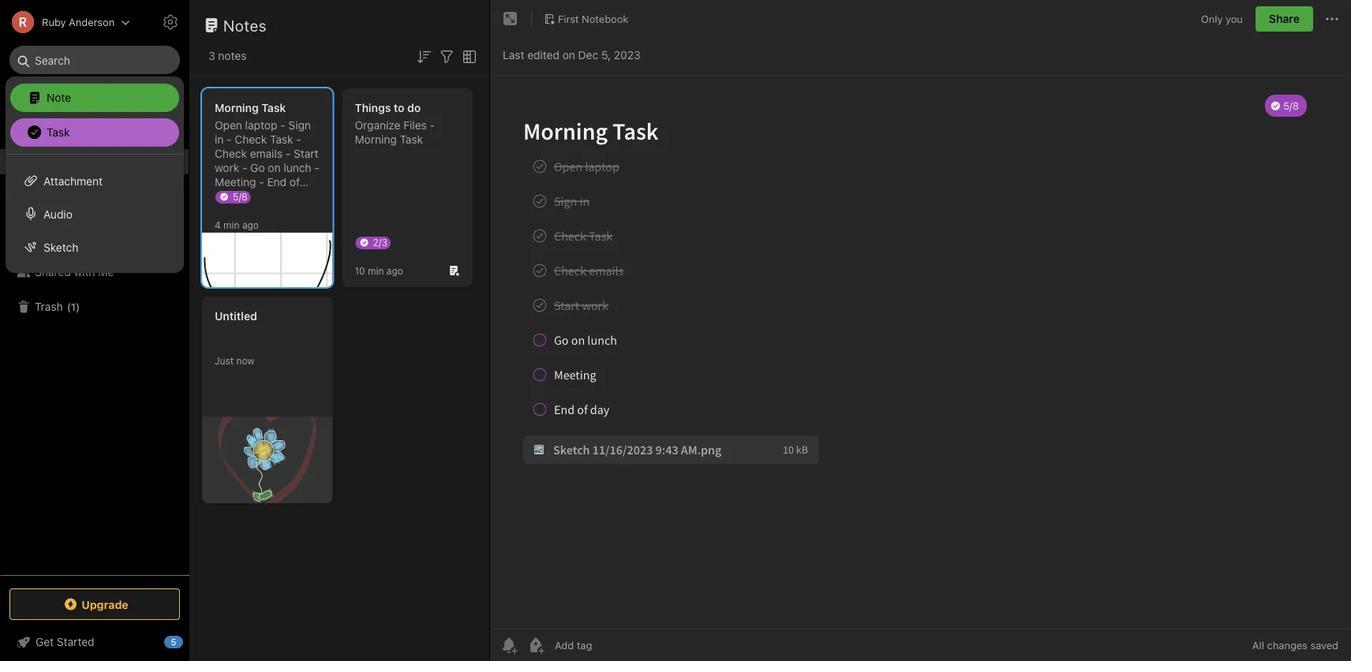 Task type: describe. For each thing, give the bounding box(es) containing it.
more actions image
[[1323, 9, 1342, 28]]

end
[[267, 176, 287, 189]]

note window element
[[490, 0, 1352, 662]]

min for 10
[[368, 265, 384, 276]]

in
[[215, 133, 224, 146]]

- down go
[[259, 176, 264, 189]]

open
[[215, 119, 242, 132]]

first notebook button
[[538, 8, 634, 30]]

min for 4
[[223, 219, 240, 231]]

4
[[215, 219, 221, 231]]

all changes saved
[[1253, 640, 1339, 652]]

5
[[171, 637, 176, 648]]

me
[[98, 266, 114, 279]]

Add filters field
[[437, 46, 456, 66]]

2 thumbnail image from the top
[[202, 418, 333, 504]]

anderson
[[69, 16, 115, 28]]

attachment
[[43, 174, 103, 187]]

tasks button
[[0, 174, 189, 200]]

- left "sign"
[[280, 119, 285, 132]]

morning inside things to do organize files - morning task
[[355, 133, 397, 146]]

Search text field
[[21, 46, 169, 74]]

last edited on dec 5, 2023
[[503, 49, 641, 62]]

now
[[236, 355, 255, 366]]

new button
[[9, 83, 180, 111]]

task up laptop on the top left of page
[[262, 101, 286, 114]]

0 vertical spatial check
[[235, 133, 267, 146]]

10 min ago
[[355, 265, 403, 276]]

expand note image
[[501, 9, 520, 28]]

share
[[1269, 12, 1300, 25]]

ruby
[[42, 16, 66, 28]]

click to collapse image
[[184, 632, 195, 651]]

on inside note window element
[[563, 49, 575, 62]]

task button
[[10, 118, 179, 147]]

first
[[558, 13, 579, 25]]

to
[[394, 101, 405, 114]]

- right in
[[227, 133, 232, 146]]

work
[[215, 161, 239, 174]]

of
[[290, 176, 300, 189]]

day
[[215, 190, 233, 203]]

1
[[71, 301, 76, 313]]

started
[[57, 636, 94, 649]]

Help and Learning task checklist field
[[0, 630, 189, 655]]

upgrade
[[82, 598, 128, 611]]

just
[[215, 355, 234, 366]]

share button
[[1256, 6, 1314, 32]]

upgrade button
[[9, 589, 180, 620]]

4 min ago
[[215, 219, 259, 231]]

2/3
[[373, 237, 388, 248]]

you
[[1226, 13, 1243, 25]]

attachment button
[[6, 164, 184, 197]]

- left go
[[242, 161, 247, 174]]

Add tag field
[[553, 639, 672, 652]]

Sort options field
[[414, 46, 433, 66]]

shared
[[35, 266, 71, 279]]

sketch button
[[6, 231, 184, 264]]

home link
[[0, 124, 189, 149]]

changes
[[1267, 640, 1308, 652]]

all
[[1253, 640, 1265, 652]]

tree containing home
[[0, 124, 189, 575]]

last
[[503, 49, 525, 62]]

files
[[404, 119, 427, 132]]

task up emails
[[270, 133, 293, 146]]



Task type: vqa. For each thing, say whether or not it's contained in the screenshot.
18th "cell" from the bottom
no



Task type: locate. For each thing, give the bounding box(es) containing it.
new
[[35, 90, 57, 103]]

shared with me
[[35, 266, 114, 279]]

note button
[[10, 84, 179, 112]]

0 horizontal spatial on
[[268, 161, 281, 174]]

ago down 5/8
[[242, 219, 259, 231]]

morning
[[215, 101, 259, 114], [355, 133, 397, 146]]

notebook
[[582, 13, 629, 25]]

expand tags image
[[4, 241, 17, 253]]

ago down 2/3
[[387, 265, 403, 276]]

- up lunch
[[286, 147, 291, 160]]

min right 10
[[368, 265, 384, 276]]

Note Editor text field
[[490, 76, 1352, 629]]

0 vertical spatial ago
[[242, 219, 259, 231]]

on
[[563, 49, 575, 62], [268, 161, 281, 174]]

home
[[35, 130, 65, 143]]

with
[[74, 266, 95, 279]]

ago
[[242, 219, 259, 231], [387, 265, 403, 276]]

settings image
[[161, 13, 180, 32]]

ago for 4 min ago
[[242, 219, 259, 231]]

1 thumbnail image from the top
[[202, 233, 333, 287]]

10
[[355, 265, 365, 276]]

min right 4
[[223, 219, 240, 231]]

5,
[[602, 49, 611, 62]]

lunch
[[284, 161, 311, 174]]

ago for 10 min ago
[[387, 265, 403, 276]]

dec
[[578, 49, 599, 62]]

1 horizontal spatial on
[[563, 49, 575, 62]]

- down start
[[314, 161, 320, 174]]

task down the files
[[400, 133, 423, 146]]

tasks
[[35, 181, 63, 194]]

0 horizontal spatial morning
[[215, 101, 259, 114]]

- right the files
[[430, 119, 435, 132]]

More actions field
[[1323, 6, 1342, 32]]

on left 'dec' on the left
[[563, 49, 575, 62]]

0 vertical spatial morning
[[215, 101, 259, 114]]

(
[[67, 301, 71, 313]]

do
[[407, 101, 421, 114]]

task
[[262, 101, 286, 114], [47, 125, 70, 138], [270, 133, 293, 146], [400, 133, 423, 146]]

Account field
[[0, 6, 130, 38]]

only
[[1201, 13, 1223, 25]]

first notebook
[[558, 13, 629, 25]]

3
[[208, 49, 215, 62]]

morning inside morning task open laptop - sign in - check task - check emails - start work - go on lunch - meeting - end of day
[[215, 101, 259, 114]]

just now
[[215, 355, 255, 366]]

tags button
[[0, 234, 189, 260]]

meeting
[[215, 176, 256, 189]]

- inside things to do organize files - morning task
[[430, 119, 435, 132]]

expand notebooks image
[[4, 216, 17, 228]]

untitled
[[215, 310, 257, 323]]

notes
[[218, 49, 247, 62]]

None search field
[[21, 46, 169, 74]]

start
[[294, 147, 319, 160]]

emails
[[250, 147, 283, 160]]

)
[[76, 301, 80, 313]]

trash
[[35, 300, 63, 313]]

sign
[[288, 119, 311, 132]]

morning up open
[[215, 101, 259, 114]]

morning down organize
[[355, 133, 397, 146]]

laptop
[[245, 119, 277, 132]]

note creation menu element
[[10, 81, 179, 150]]

0 vertical spatial min
[[223, 219, 240, 231]]

get
[[36, 636, 54, 649]]

0 vertical spatial on
[[563, 49, 575, 62]]

organize
[[355, 119, 401, 132]]

notes
[[223, 16, 267, 34]]

note
[[47, 91, 71, 104]]

notebooks link
[[0, 209, 189, 234]]

on inside morning task open laptop - sign in - check task - check emails - start work - go on lunch - meeting - end of day
[[268, 161, 281, 174]]

audio button
[[6, 197, 184, 231]]

edited
[[528, 49, 560, 62]]

shared with me link
[[0, 260, 189, 285]]

things to do organize files - morning task
[[355, 101, 435, 146]]

task down note
[[47, 125, 70, 138]]

on up the "end"
[[268, 161, 281, 174]]

get started
[[36, 636, 94, 649]]

audio
[[43, 207, 73, 220]]

0 horizontal spatial ago
[[242, 219, 259, 231]]

thumbnail image
[[202, 233, 333, 287], [202, 418, 333, 504]]

tags
[[36, 241, 60, 254]]

1 horizontal spatial ago
[[387, 265, 403, 276]]

things
[[355, 101, 391, 114]]

1 vertical spatial thumbnail image
[[202, 418, 333, 504]]

5/8
[[233, 191, 248, 202]]

task inside button
[[47, 125, 70, 138]]

morning task open laptop - sign in - check task - check emails - start work - go on lunch - meeting - end of day
[[215, 101, 320, 203]]

0 vertical spatial thumbnail image
[[202, 233, 333, 287]]

add a reminder image
[[500, 636, 519, 655]]

0 horizontal spatial min
[[223, 219, 240, 231]]

tree
[[0, 124, 189, 575]]

check up work
[[215, 147, 247, 160]]

1 horizontal spatial morning
[[355, 133, 397, 146]]

3 notes
[[208, 49, 247, 62]]

sketch
[[43, 241, 78, 254]]

trash ( 1 )
[[35, 300, 80, 313]]

saved
[[1311, 640, 1339, 652]]

min
[[223, 219, 240, 231], [368, 265, 384, 276]]

View options field
[[456, 46, 479, 66]]

check down laptop on the top left of page
[[235, 133, 267, 146]]

1 vertical spatial check
[[215, 147, 247, 160]]

add filters image
[[437, 47, 456, 66]]

1 vertical spatial on
[[268, 161, 281, 174]]

add tag image
[[527, 636, 545, 655]]

ruby anderson
[[42, 16, 115, 28]]

1 vertical spatial min
[[368, 265, 384, 276]]

2023
[[614, 49, 641, 62]]

-
[[280, 119, 285, 132], [430, 119, 435, 132], [227, 133, 232, 146], [296, 133, 301, 146], [286, 147, 291, 160], [242, 161, 247, 174], [314, 161, 320, 174], [259, 176, 264, 189]]

1 horizontal spatial min
[[368, 265, 384, 276]]

1 vertical spatial morning
[[355, 133, 397, 146]]

- down "sign"
[[296, 133, 301, 146]]

go
[[250, 161, 265, 174]]

task inside things to do organize files - morning task
[[400, 133, 423, 146]]

check
[[235, 133, 267, 146], [215, 147, 247, 160]]

notebooks
[[36, 215, 91, 228]]

1 vertical spatial ago
[[387, 265, 403, 276]]

only you
[[1201, 13, 1243, 25]]



